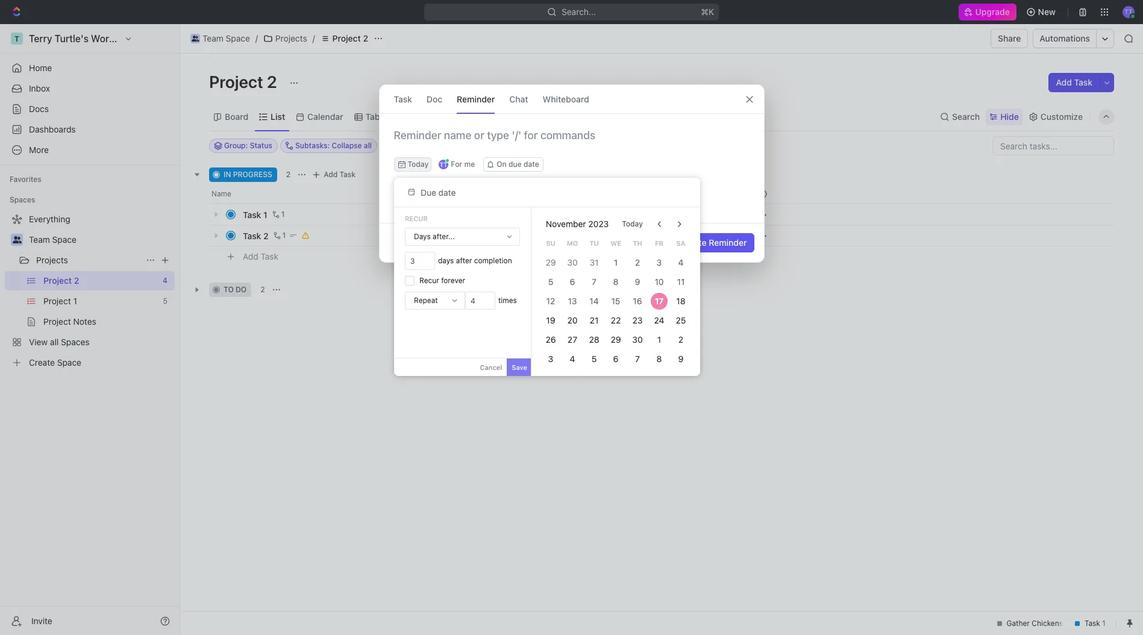 Task type: locate. For each thing, give the bounding box(es) containing it.
11
[[677, 277, 685, 287]]

hide
[[1000, 111, 1019, 121]]

1 vertical spatial today
[[622, 219, 643, 228]]

days after... button
[[406, 228, 519, 245]]

2023
[[588, 219, 609, 229]]

0 vertical spatial 29
[[546, 257, 556, 268]]

add task button up customize
[[1049, 73, 1100, 92]]

team inside sidebar navigation
[[29, 234, 50, 245]]

home link
[[5, 58, 175, 78]]

0 horizontal spatial 30
[[567, 257, 578, 268]]

3 down 26
[[548, 354, 553, 364]]

0 vertical spatial add task
[[1056, 77, 1093, 87]]

27
[[568, 334, 577, 345]]

add down task 2
[[243, 251, 258, 261]]

0 vertical spatial add task button
[[1049, 73, 1100, 92]]

space inside sidebar navigation
[[52, 234, 76, 245]]

today up th
[[622, 219, 643, 228]]

dialog
[[379, 84, 764, 263]]

recur up repeat on the left top of the page
[[419, 276, 439, 285]]

3
[[657, 257, 662, 268], [548, 354, 553, 364]]

1 horizontal spatial 9
[[678, 354, 684, 364]]

save
[[512, 363, 527, 371]]

5
[[548, 277, 553, 287], [592, 354, 597, 364]]

0 horizontal spatial 29
[[546, 257, 556, 268]]

add up customize
[[1056, 77, 1072, 87]]

0 horizontal spatial 4
[[570, 354, 575, 364]]

1 horizontal spatial 7
[[635, 354, 640, 364]]

th
[[633, 239, 642, 247]]

upgrade
[[976, 7, 1010, 17]]

0 horizontal spatial 7
[[592, 277, 596, 287]]

4
[[678, 257, 684, 268], [570, 354, 575, 364]]

0 horizontal spatial add task
[[243, 251, 278, 261]]

4 down 27
[[570, 354, 575, 364]]

1 down we
[[614, 257, 618, 268]]

7 down 23
[[635, 354, 640, 364]]

1 vertical spatial recur
[[419, 276, 439, 285]]

1 button right the task 1
[[270, 209, 287, 221]]

17
[[655, 296, 664, 306]]

task 2
[[243, 230, 269, 241]]

6 up the 13
[[570, 277, 575, 287]]

0 horizontal spatial team space link
[[29, 230, 172, 249]]

0 vertical spatial 1 button
[[270, 209, 287, 221]]

0 horizontal spatial 8
[[613, 277, 618, 287]]

reminder inside button
[[709, 237, 747, 248]]

28
[[589, 334, 599, 345]]

docs link
[[5, 99, 175, 119]]

1 horizontal spatial 30
[[632, 334, 643, 345]]

0 vertical spatial recur
[[405, 215, 428, 222]]

add task up customize
[[1056, 77, 1093, 87]]

0 vertical spatial projects
[[275, 33, 307, 43]]

0 horizontal spatial space
[[52, 234, 76, 245]]

1 vertical spatial team space
[[29, 234, 76, 245]]

recur
[[405, 215, 428, 222], [419, 276, 439, 285]]

reminder right "doc"
[[457, 94, 495, 104]]

today
[[408, 160, 429, 169], [622, 219, 643, 228]]

0 vertical spatial 6
[[570, 277, 575, 287]]

assignees button
[[487, 139, 543, 153]]

1 horizontal spatial 3
[[657, 257, 662, 268]]

1 horizontal spatial project 2
[[332, 33, 368, 43]]

0 horizontal spatial user group image
[[12, 236, 21, 243]]

add task down task 2
[[243, 251, 278, 261]]

november 2023
[[546, 219, 609, 229]]

1 vertical spatial add task
[[324, 170, 356, 179]]

0 vertical spatial user group image
[[191, 36, 199, 42]]

team space
[[202, 33, 250, 43], [29, 234, 76, 245]]

9 down 25
[[678, 354, 684, 364]]

1 button right task 2
[[271, 230, 288, 242]]

0 horizontal spatial today
[[408, 160, 429, 169]]

0 horizontal spatial 9
[[635, 277, 640, 287]]

projects link
[[260, 31, 310, 46], [36, 251, 141, 270]]

8 down the 24
[[657, 354, 662, 364]]

1 horizontal spatial project
[[332, 33, 361, 43]]

team
[[202, 33, 223, 43], [29, 234, 50, 245]]

0 vertical spatial today
[[408, 160, 429, 169]]

tree containing team space
[[5, 210, 175, 372]]

6
[[570, 277, 575, 287], [613, 354, 618, 364]]

1 horizontal spatial 4
[[678, 257, 684, 268]]

1 horizontal spatial user group image
[[191, 36, 199, 42]]

1 vertical spatial space
[[52, 234, 76, 245]]

0 horizontal spatial projects
[[36, 255, 68, 265]]

2 horizontal spatial add task button
[[1049, 73, 1100, 92]]

1 vertical spatial add
[[324, 170, 338, 179]]

project
[[332, 33, 361, 43], [209, 72, 263, 92]]

1 vertical spatial 9
[[678, 354, 684, 364]]

5 up 12 at the left
[[548, 277, 553, 287]]

1 horizontal spatial projects link
[[260, 31, 310, 46]]

share
[[998, 33, 1021, 43]]

today button
[[394, 157, 432, 172]]

2 vertical spatial add
[[243, 251, 258, 261]]

team space inside sidebar navigation
[[29, 234, 76, 245]]

projects
[[275, 33, 307, 43], [36, 255, 68, 265]]

0 vertical spatial 8
[[613, 277, 618, 287]]

chat button
[[509, 85, 528, 113]]

30 down mo
[[567, 257, 578, 268]]

1 vertical spatial reminder
[[709, 237, 747, 248]]

1 up task 2
[[263, 209, 267, 220]]

today down gantt link
[[408, 160, 429, 169]]

1 horizontal spatial space
[[226, 33, 250, 43]]

1 vertical spatial 1 button
[[271, 230, 288, 242]]

1 vertical spatial team space link
[[29, 230, 172, 249]]

1 vertical spatial team
[[29, 234, 50, 245]]

30
[[567, 257, 578, 268], [632, 334, 643, 345]]

1 horizontal spatial 8
[[657, 354, 662, 364]]

add
[[1056, 77, 1072, 87], [324, 170, 338, 179], [243, 251, 258, 261]]

tree
[[5, 210, 175, 372]]

0 vertical spatial 5
[[548, 277, 553, 287]]

1
[[263, 209, 267, 220], [281, 210, 285, 219], [282, 231, 286, 240], [614, 257, 618, 268], [657, 334, 661, 345]]

0 vertical spatial reminder
[[457, 94, 495, 104]]

customize button
[[1025, 108, 1087, 125]]

1 vertical spatial projects
[[36, 255, 68, 265]]

add task button down "calendar" link
[[309, 168, 360, 182]]

0 horizontal spatial project 2
[[209, 72, 281, 92]]

1 button
[[270, 209, 287, 221], [271, 230, 288, 242]]

25
[[676, 315, 686, 325]]

15
[[611, 296, 620, 306]]

2 vertical spatial add task button
[[237, 249, 283, 264]]

7 down "31" at the top right of the page
[[592, 277, 596, 287]]

1 vertical spatial user group image
[[12, 236, 21, 243]]

0 vertical spatial project 2
[[332, 33, 368, 43]]

task
[[1074, 77, 1093, 87], [394, 94, 412, 104], [340, 170, 356, 179], [243, 209, 261, 220], [243, 230, 261, 241], [261, 251, 278, 261]]

2 horizontal spatial add
[[1056, 77, 1072, 87]]

recur up days at the top of the page
[[405, 215, 428, 222]]

add task
[[1056, 77, 1093, 87], [324, 170, 356, 179], [243, 251, 278, 261]]

20
[[567, 315, 578, 325]]

8 up 15
[[613, 277, 618, 287]]

0 horizontal spatial team space
[[29, 234, 76, 245]]

days
[[414, 232, 431, 241]]

user group image
[[191, 36, 199, 42], [12, 236, 21, 243]]

calendar
[[307, 111, 343, 121]]

0 horizontal spatial team
[[29, 234, 50, 245]]

5 down 28 at the right bottom
[[592, 354, 597, 364]]

29 down 22
[[611, 334, 621, 345]]

2 / from the left
[[313, 33, 315, 43]]

add down "calendar" link
[[324, 170, 338, 179]]

14
[[590, 296, 599, 306]]

6 down 22
[[613, 354, 618, 364]]

1 horizontal spatial 5
[[592, 354, 597, 364]]

1 horizontal spatial team space link
[[187, 31, 253, 46]]

2 horizontal spatial add task
[[1056, 77, 1093, 87]]

29
[[546, 257, 556, 268], [611, 334, 621, 345]]

29 down su
[[546, 257, 556, 268]]

projects inside sidebar navigation
[[36, 255, 68, 265]]

add task button down task 2
[[237, 249, 283, 264]]

doc
[[427, 94, 442, 104]]

4 up 11 at right
[[678, 257, 684, 268]]

30 down 23
[[632, 334, 643, 345]]

team space link
[[187, 31, 253, 46], [29, 230, 172, 249]]

to
[[224, 285, 234, 294]]

1 horizontal spatial /
[[313, 33, 315, 43]]

user group image inside team space link
[[191, 36, 199, 42]]

0 horizontal spatial projects link
[[36, 251, 141, 270]]

invite
[[31, 616, 52, 626]]

1 horizontal spatial team
[[202, 33, 223, 43]]

doc button
[[427, 85, 442, 113]]

0 horizontal spatial 6
[[570, 277, 575, 287]]

31
[[590, 257, 599, 268]]

1 horizontal spatial reminder
[[709, 237, 747, 248]]

docs
[[29, 104, 49, 114]]

2
[[363, 33, 368, 43], [267, 72, 277, 92], [286, 170, 291, 179], [263, 230, 269, 241], [635, 257, 640, 268], [260, 285, 265, 294], [678, 334, 683, 345]]

repeat
[[414, 296, 438, 305]]

7
[[592, 277, 596, 287], [635, 354, 640, 364]]

12
[[546, 296, 555, 306]]

None field
[[405, 252, 435, 270], [465, 292, 495, 310], [405, 252, 435, 270], [465, 292, 495, 310]]

1 vertical spatial project 2
[[209, 72, 281, 92]]

add task down calendar
[[324, 170, 356, 179]]

1 horizontal spatial today
[[622, 219, 643, 228]]

sidebar navigation
[[0, 24, 180, 635]]

9
[[635, 277, 640, 287], [678, 354, 684, 364]]

reminder right create
[[709, 237, 747, 248]]

project 2 inside project 2 link
[[332, 33, 368, 43]]

1 horizontal spatial projects
[[275, 33, 307, 43]]

1 horizontal spatial 6
[[613, 354, 618, 364]]

1 vertical spatial add task button
[[309, 168, 360, 182]]

1 vertical spatial project
[[209, 72, 263, 92]]

after
[[456, 256, 472, 265]]

table link
[[363, 108, 387, 125]]

1 horizontal spatial team space
[[202, 33, 250, 43]]

0 vertical spatial project
[[332, 33, 361, 43]]

days after completion
[[438, 256, 512, 265]]

3 up 10
[[657, 257, 662, 268]]

1 vertical spatial 8
[[657, 354, 662, 364]]

9 up 16
[[635, 277, 640, 287]]

project 2
[[332, 33, 368, 43], [209, 72, 281, 92]]

in progress
[[224, 170, 272, 179]]

today button
[[615, 215, 650, 234]]

24
[[654, 315, 664, 325]]

0 vertical spatial space
[[226, 33, 250, 43]]

1 vertical spatial 3
[[548, 354, 553, 364]]

fr
[[655, 239, 663, 247]]

1 horizontal spatial add
[[324, 170, 338, 179]]

0 horizontal spatial /
[[255, 33, 258, 43]]

0 vertical spatial add
[[1056, 77, 1072, 87]]

cancel
[[480, 363, 502, 371]]

1 horizontal spatial add task button
[[309, 168, 360, 182]]



Task type: describe. For each thing, give the bounding box(es) containing it.
chat
[[509, 94, 528, 104]]

search
[[952, 111, 980, 121]]

0 vertical spatial 7
[[592, 277, 596, 287]]

1 right the task 1
[[281, 210, 285, 219]]

13
[[568, 296, 577, 306]]

progress
[[233, 170, 272, 179]]

times
[[498, 296, 517, 305]]

22
[[611, 315, 621, 325]]

1 horizontal spatial 29
[[611, 334, 621, 345]]

board
[[225, 111, 248, 121]]

1 right task 2
[[282, 231, 286, 240]]

task 1
[[243, 209, 267, 220]]

automations button
[[1034, 30, 1096, 48]]

hide button
[[986, 108, 1023, 125]]

days after...
[[414, 232, 455, 241]]

november
[[546, 219, 586, 229]]

1 vertical spatial 30
[[632, 334, 643, 345]]

inbox
[[29, 83, 50, 93]]

su
[[546, 239, 555, 247]]

whiteboard
[[543, 94, 589, 104]]

1 button for 1
[[270, 209, 287, 221]]

Search tasks... text field
[[993, 137, 1114, 155]]

tu
[[589, 239, 599, 247]]

0 horizontal spatial project
[[209, 72, 263, 92]]

21
[[590, 315, 599, 325]]

list link
[[268, 108, 285, 125]]

share button
[[991, 29, 1028, 48]]

search button
[[936, 108, 984, 125]]

home
[[29, 63, 52, 73]]

10
[[655, 277, 664, 287]]

automations
[[1040, 33, 1090, 43]]

1 vertical spatial projects link
[[36, 251, 141, 270]]

0 horizontal spatial 5
[[548, 277, 553, 287]]

we
[[610, 239, 621, 247]]

0 horizontal spatial 3
[[548, 354, 553, 364]]

mo
[[567, 239, 578, 247]]

whiteboard button
[[543, 85, 589, 113]]

0 vertical spatial team space link
[[187, 31, 253, 46]]

dialog containing task
[[379, 84, 764, 263]]

list
[[271, 111, 285, 121]]

upgrade link
[[959, 4, 1016, 20]]

in
[[224, 170, 231, 179]]

0 vertical spatial team
[[202, 33, 223, 43]]

23
[[632, 315, 643, 325]]

dashboards link
[[5, 120, 175, 139]]

do
[[236, 285, 247, 294]]

repeat button
[[406, 292, 465, 309]]

0 vertical spatial 9
[[635, 277, 640, 287]]

0 horizontal spatial add task button
[[237, 249, 283, 264]]

1 vertical spatial 5
[[592, 354, 597, 364]]

today inside dropdown button
[[408, 160, 429, 169]]

⌘k
[[701, 7, 714, 17]]

1 button for 2
[[271, 230, 288, 242]]

sa
[[676, 239, 685, 247]]

days
[[438, 256, 454, 265]]

board link
[[222, 108, 248, 125]]

0 vertical spatial projects link
[[260, 31, 310, 46]]

0 vertical spatial 4
[[678, 257, 684, 268]]

gantt link
[[407, 108, 431, 125]]

recur for recur
[[405, 215, 428, 222]]

forever
[[441, 276, 465, 285]]

dashboards
[[29, 124, 76, 134]]

calendar link
[[305, 108, 343, 125]]

new button
[[1021, 2, 1063, 22]]

19
[[546, 315, 555, 325]]

recur for recur forever
[[419, 276, 439, 285]]

spaces
[[10, 195, 35, 204]]

create reminder
[[680, 237, 747, 248]]

0 vertical spatial 30
[[567, 257, 578, 268]]

customize
[[1041, 111, 1083, 121]]

new
[[1038, 7, 1056, 17]]

16
[[633, 296, 642, 306]]

2 vertical spatial add task
[[243, 251, 278, 261]]

1 down the 24
[[657, 334, 661, 345]]

1 vertical spatial 7
[[635, 354, 640, 364]]

1 vertical spatial 4
[[570, 354, 575, 364]]

reminder button
[[457, 85, 495, 113]]

18
[[676, 296, 685, 306]]

after...
[[433, 232, 455, 241]]

today inside button
[[622, 219, 643, 228]]

1 horizontal spatial add task
[[324, 170, 356, 179]]

1 / from the left
[[255, 33, 258, 43]]

search...
[[562, 7, 596, 17]]

task button
[[394, 85, 412, 113]]

completion
[[474, 256, 512, 265]]

0 vertical spatial team space
[[202, 33, 250, 43]]

favorites
[[10, 175, 41, 184]]

tree inside sidebar navigation
[[5, 210, 175, 372]]

table
[[366, 111, 387, 121]]

assignees
[[502, 141, 538, 150]]

create reminder button
[[673, 233, 754, 252]]

Reminder na﻿me or type '/' for commands text field
[[379, 128, 764, 157]]

1 vertical spatial 6
[[613, 354, 618, 364]]

0 vertical spatial 3
[[657, 257, 662, 268]]

favorites button
[[5, 172, 46, 187]]

0 horizontal spatial add
[[243, 251, 258, 261]]

create
[[680, 237, 707, 248]]

to do
[[224, 285, 247, 294]]

0 horizontal spatial reminder
[[457, 94, 495, 104]]

user group image inside sidebar navigation
[[12, 236, 21, 243]]

26
[[546, 334, 556, 345]]

Due date text field
[[421, 187, 521, 197]]

project 2 link
[[317, 31, 371, 46]]



Task type: vqa. For each thing, say whether or not it's contained in the screenshot.
tree within sidebar navigation
yes



